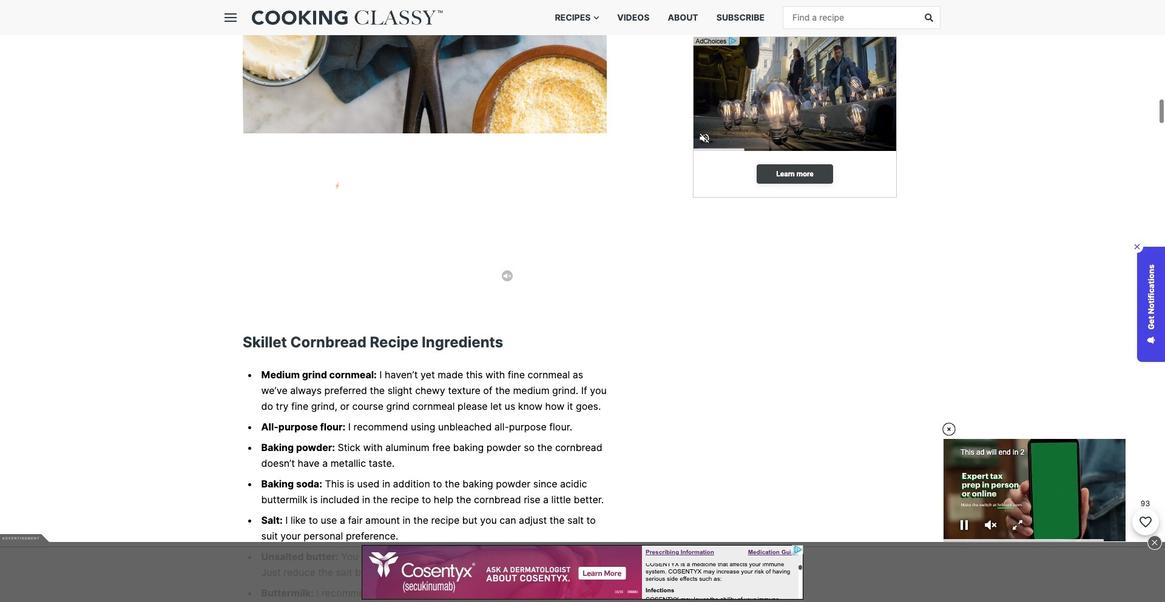 Task type: vqa. For each thing, say whether or not it's contained in the screenshot.
the Unmute button GROUP
yes



Task type: describe. For each thing, give the bounding box(es) containing it.
overhead photo of cornbread in a cast iron skillet. image
[[243, 0, 607, 134]]

1 vertical spatial advertisement element
[[362, 548, 804, 603]]



Task type: locate. For each thing, give the bounding box(es) containing it.
unmute button group
[[978, 517, 1005, 535]]

video player application
[[944, 440, 1126, 542]]

Find a recipe text field
[[784, 7, 917, 29]]

cooking classy image
[[252, 10, 443, 25]]

advertisement element
[[693, 36, 897, 206], [362, 548, 804, 603]]

0 vertical spatial advertisement element
[[693, 36, 897, 206]]



